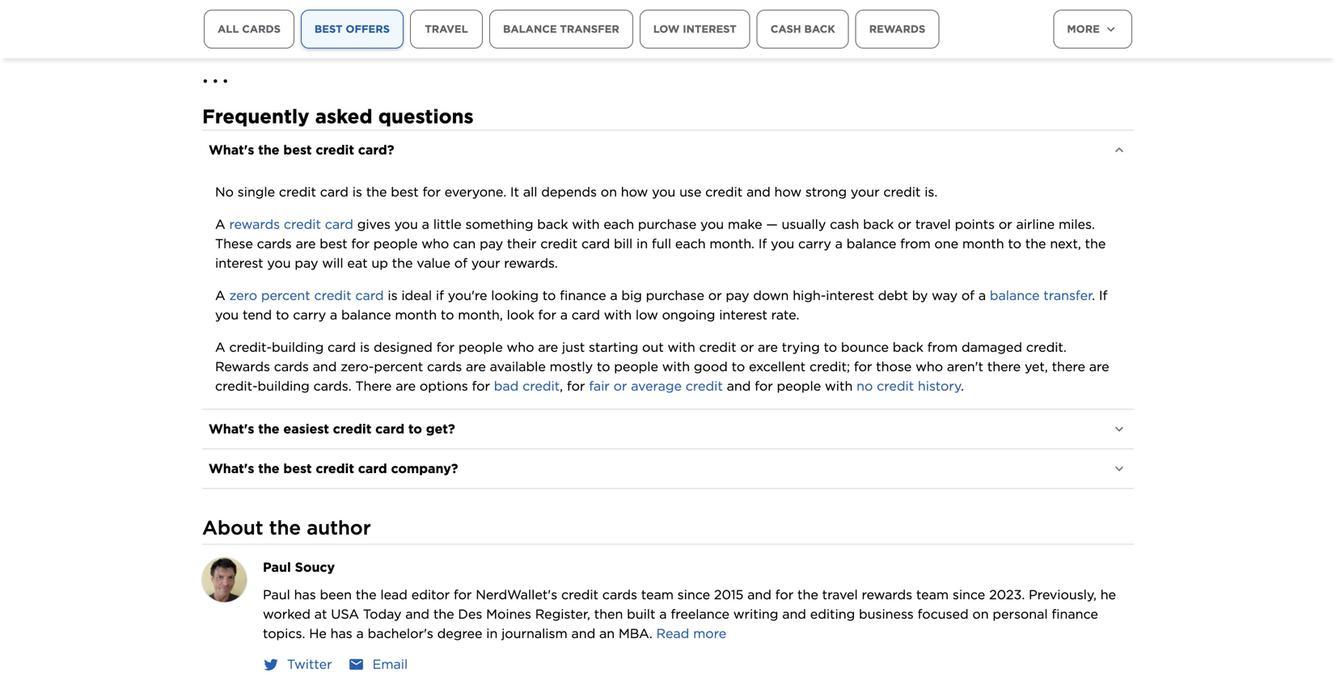 Task type: locate. For each thing, give the bounding box(es) containing it.
1 horizontal spatial how
[[775, 184, 802, 200]]

earning
[[631, 2, 679, 18]]

of down can
[[455, 255, 468, 271]]

1 vertical spatial business
[[699, 41, 754, 57]]

travel inside paul has been the lead editor for nerdwallet's credit cards team since 2015 and for the travel rewards team since 2023. previously, he worked at usa today and the des moines register, then built a freelance writing and editing business focused on personal finance topics. he has a bachelor's degree in journalism and an mba.
[[823, 587, 858, 603]]

use
[[680, 184, 702, 200]]

rewards down tend
[[215, 359, 270, 375]]

1 vertical spatial month
[[395, 307, 437, 323]]

to down the airline
[[1009, 236, 1022, 252]]

what's the easiest credit card to get? button
[[202, 410, 1135, 449]]

0 vertical spatial purchase
[[638, 216, 697, 232]]

options,
[[313, 22, 365, 37]]

0 horizontal spatial travel
[[823, 587, 858, 603]]

•
[[202, 73, 209, 89], [212, 73, 219, 89], [222, 73, 229, 89]]

. if you tend to carry a balance month to month, look for a card with low ongoing interest rate.
[[215, 288, 1108, 323]]

1 vertical spatial purchase
[[646, 288, 705, 303]]

2 horizontal spatial •
[[222, 73, 229, 89]]

travel for rewards
[[823, 587, 858, 603]]

topics.
[[263, 626, 305, 642]]

for right look
[[538, 307, 557, 323]]

who up available
[[507, 339, 534, 355]]

2 horizontal spatial business
[[859, 607, 914, 622]]

1 horizontal spatial each
[[676, 236, 706, 252]]

0 horizontal spatial business
[[261, 2, 317, 18]]

or inside 'a credit-building card is designed for people who are just starting out with credit or are trying to bounce back from damaged credit. rewards cards and zero-percent cards are available mostly to people with good to excellent credit; for those who aren't there yet, there are credit-building cards. there are options for'
[[741, 339, 754, 355]]

on right focused
[[973, 607, 989, 622]]

1 vertical spatial other
[[828, 22, 862, 37]]

2 vertical spatial balance
[[341, 307, 391, 323]]

2 vertical spatial is
[[360, 339, 370, 355]]

2 vertical spatial who
[[916, 359, 944, 375]]

0 horizontal spatial rewards
[[215, 359, 270, 375]]

month down points
[[963, 236, 1005, 252]]

travel for points
[[916, 216, 952, 232]]

card inside '. if you tend to carry a balance month to month, look for a card with low ongoing interest rate.'
[[572, 307, 600, 323]]

in
[[637, 236, 648, 252], [487, 626, 498, 642]]

personal
[[993, 607, 1049, 622]]

1 vertical spatial interest
[[827, 288, 875, 303]]

a for a credit-building card is designed for people who are just starting out with credit or are trying to bounce back from damaged credit. rewards cards and zero-percent cards are available mostly to people with good to excellent credit; for those who aren't there yet, there are credit-building cards. there are options for
[[215, 339, 225, 355]]

rates,
[[567, 2, 602, 18]]

what's for what's the easiest credit card to get?
[[209, 421, 254, 437]]

you down a rewards credit card
[[267, 255, 291, 271]]

everyone.
[[445, 184, 507, 200]]

journalism
[[502, 626, 568, 642]]

all cards link
[[204, 10, 294, 49]]

1 horizontal spatial finance
[[1052, 607, 1099, 622]]

1 horizontal spatial team
[[917, 587, 949, 603]]

then
[[595, 607, 623, 622]]

debt
[[879, 288, 909, 303]]

purchase up full
[[638, 216, 697, 232]]

1 horizontal spatial carry
[[799, 236, 832, 252]]

1 vertical spatial is
[[388, 288, 398, 303]]

0 horizontal spatial who
[[422, 236, 449, 252]]

carry down zero percent credit card link
[[293, 307, 326, 323]]

1 vertical spatial what's
[[209, 421, 254, 437]]

2 vertical spatial interest
[[720, 307, 768, 323]]

1 vertical spatial has
[[331, 626, 353, 642]]

0 horizontal spatial •
[[202, 73, 209, 89]]

0 vertical spatial rewards
[[870, 23, 926, 35]]

1 vertical spatial balance
[[990, 288, 1040, 303]]

what's the best credit card?
[[209, 142, 394, 158]]

cash
[[830, 216, 860, 232]]

the inside annual and other fees, rewards rates, the earning structure (for example, flat-rate rewards versus bonus categories), redemption options, bonus offers for new cardholders, introductory and ongoing aprs, and other noteworthy features such as special financing arrangements, free cards for employees or tools for managing business expenses.
[[606, 2, 627, 18]]

0 vertical spatial travel
[[916, 216, 952, 232]]

business inside annual and other fees, rewards rates, the earning structure (for example, flat-rate rewards versus bonus categories), redemption options, bonus offers for new cardholders, introductory and ongoing aprs, and other noteworthy features such as special financing arrangements, free cards for employees or tools for managing business expenses.
[[699, 41, 754, 57]]

business up "redemption"
[[261, 2, 317, 18]]

0 vertical spatial your
[[851, 184, 880, 200]]

the right up
[[392, 255, 413, 271]]

your up cash at the top
[[851, 184, 880, 200]]

paul soucy
[[263, 560, 335, 575]]

with
[[572, 216, 600, 232], [604, 307, 632, 323], [668, 339, 696, 355], [663, 359, 690, 375], [825, 378, 853, 394]]

product offers quick filters tab list
[[204, 10, 999, 94]]

a for a rewards credit card
[[215, 216, 225, 232]]

0 vertical spatial month
[[963, 236, 1005, 252]]

what's inside dropdown button
[[209, 142, 254, 158]]

if right transfer
[[1100, 288, 1108, 303]]

what's up the about
[[209, 461, 254, 477]]

1 horizontal spatial .
[[1093, 288, 1096, 303]]

card up zero-
[[328, 339, 356, 355]]

a up read
[[660, 607, 667, 622]]

depends
[[542, 184, 597, 200]]

from up aren't
[[928, 339, 958, 355]]

in inside paul has been the lead editor for nerdwallet's credit cards team since 2015 and for the travel rewards team since 2023. previously, he worked at usa today and the des moines register, then built a freelance writing and editing business focused on personal finance topics. he has a bachelor's degree in journalism and an mba.
[[487, 626, 498, 642]]

you inside '. if you tend to carry a balance month to month, look for a card with low ongoing interest rate.'
[[215, 307, 239, 323]]

gives
[[357, 216, 391, 232]]

0 horizontal spatial your
[[472, 255, 501, 271]]

interest
[[683, 23, 737, 35]]

has
[[294, 587, 316, 603], [331, 626, 353, 642]]

for inside gives you a little something back with each purchase you make — usually cash back or travel points or airline miles. these cards are best for people who can pay their credit card bill in full each month. if you carry a balance from one month to the next, the interest you pay will eat up the value of your rewards.
[[352, 236, 370, 252]]

nerdwallet's
[[476, 587, 558, 603]]

has down usa
[[331, 626, 353, 642]]

are up 'excellent'
[[758, 339, 778, 355]]

ongoing down structure
[[701, 22, 754, 37]]

0 vertical spatial in
[[637, 236, 648, 252]]

0 vertical spatial bonus
[[988, 2, 1027, 18]]

points
[[955, 216, 995, 232]]

purchase up low
[[646, 288, 705, 303]]

2 vertical spatial what's
[[209, 461, 254, 477]]

for down 'excellent'
[[755, 378, 773, 394]]

next,
[[1051, 236, 1082, 252]]

are
[[296, 236, 316, 252], [538, 339, 558, 355], [758, 339, 778, 355], [466, 359, 486, 375], [1090, 359, 1110, 375], [396, 378, 416, 394]]

with right out
[[668, 339, 696, 355]]

for
[[453, 22, 471, 37], [461, 41, 480, 57], [609, 41, 628, 57], [423, 184, 441, 200], [352, 236, 370, 252], [538, 307, 557, 323], [437, 339, 455, 355], [854, 359, 873, 375], [472, 378, 490, 394], [567, 378, 585, 394], [755, 378, 773, 394], [454, 587, 472, 603], [776, 587, 794, 603]]

from inside gives you a little something back with each purchase you make — usually cash back or travel points or airline miles. these cards are best for people who can pay their credit card bill in full each month. if you carry a balance from one month to the next, the interest you pay will eat up the value of your rewards.
[[901, 236, 931, 252]]

history
[[918, 378, 961, 394]]

1 horizontal spatial •
[[212, 73, 219, 89]]

rewards down rate
[[870, 23, 926, 35]]

0 vertical spatial .
[[1093, 288, 1096, 303]]

1 vertical spatial of
[[962, 288, 975, 303]]

all
[[218, 23, 239, 35], [523, 184, 538, 200]]

2 vertical spatial pay
[[726, 288, 750, 303]]

credit-
[[229, 339, 272, 355], [215, 378, 258, 394]]

2 horizontal spatial interest
[[827, 288, 875, 303]]

travel
[[425, 23, 468, 35]]

aren't
[[948, 359, 984, 375]]

0 vertical spatial each
[[604, 216, 635, 232]]

is up zero-
[[360, 339, 370, 355]]

rewards credit card link
[[229, 216, 354, 232]]

to down if
[[441, 307, 454, 323]]

0 vertical spatial on
[[601, 184, 617, 200]]

are up options at the bottom left of the page
[[466, 359, 486, 375]]

your down can
[[472, 255, 501, 271]]

cards down a rewards credit card
[[257, 236, 292, 252]]

0 horizontal spatial interest
[[215, 255, 264, 271]]

1 horizontal spatial bonus
[[988, 2, 1027, 18]]

author
[[307, 516, 371, 540]]

1 what's from the top
[[209, 142, 254, 158]]

1 vertical spatial paul
[[263, 587, 290, 603]]

one
[[935, 236, 959, 252]]

1 vertical spatial finance
[[1052, 607, 1099, 622]]

is up gives
[[353, 184, 362, 200]]

in right bill
[[637, 236, 648, 252]]

month inside gives you a little something back with each purchase you make — usually cash back or travel points or airline miles. these cards are best for people who can pay their credit card bill in full each month. if you carry a balance from one month to the next, the interest you pay will eat up the value of your rewards.
[[963, 236, 1005, 252]]

0 vertical spatial carry
[[799, 236, 832, 252]]

arrangements,
[[298, 41, 390, 57]]

3 what's from the top
[[209, 461, 254, 477]]

0 vertical spatial is
[[353, 184, 362, 200]]

2 a from the top
[[215, 288, 225, 303]]

0 horizontal spatial balance
[[341, 307, 391, 323]]

people up up
[[374, 236, 418, 252]]

degree
[[438, 626, 483, 642]]

1 vertical spatial .
[[961, 378, 965, 394]]

credit inside gives you a little something back with each purchase you make — usually cash back or travel points or airline miles. these cards are best for people who can pay their credit card bill in full each month. if you carry a balance from one month to the next, the interest you pay will eat up the value of your rewards.
[[541, 236, 578, 252]]

1 horizontal spatial your
[[851, 184, 880, 200]]

a down cash at the top
[[836, 236, 843, 252]]

options
[[420, 378, 468, 394]]

1 vertical spatial from
[[928, 339, 958, 355]]

people
[[374, 236, 418, 252], [459, 339, 503, 355], [614, 359, 659, 375], [777, 378, 822, 394]]

1 a from the top
[[215, 216, 225, 232]]

versus
[[943, 2, 984, 18]]

1 horizontal spatial in
[[637, 236, 648, 252]]

best
[[284, 142, 312, 158], [391, 184, 419, 200], [320, 236, 348, 252], [284, 461, 312, 477]]

1 team from the left
[[642, 587, 674, 603]]

finance
[[560, 288, 607, 303], [1052, 607, 1099, 622]]

0 vertical spatial building
[[272, 339, 324, 355]]

aprs,
[[758, 22, 796, 37]]

from inside 'a credit-building card is designed for people who are just starting out with credit or are trying to bounce back from damaged credit. rewards cards and zero-percent cards are available mostly to people with good to excellent credit; for those who aren't there yet, there are credit-building cards. there are options for'
[[928, 339, 958, 355]]

you're
[[448, 288, 488, 303]]

0 vertical spatial interest
[[215, 255, 264, 271]]

0 horizontal spatial of
[[455, 255, 468, 271]]

2 since from the left
[[953, 587, 986, 603]]

rewards inside paul has been the lead editor for nerdwallet's credit cards team since 2015 and for the travel rewards team since 2023. previously, he worked at usa today and the des moines register, then built a freelance writing and editing business focused on personal finance topics. he has a bachelor's degree in journalism and an mba.
[[862, 587, 913, 603]]

new
[[475, 22, 502, 37]]

you
[[652, 184, 676, 200], [395, 216, 418, 232], [701, 216, 724, 232], [771, 236, 795, 252], [267, 255, 291, 271], [215, 307, 239, 323]]

yet,
[[1025, 359, 1049, 375]]

you left use at the top
[[652, 184, 676, 200]]

card left bill
[[582, 236, 610, 252]]

2023.
[[990, 587, 1026, 603]]

from left one
[[901, 236, 931, 252]]

lead
[[381, 587, 408, 603]]

a inside 'a credit-building card is designed for people who are just starting out with credit or are trying to bounce back from damaged credit. rewards cards and zero-percent cards are available mostly to people with good to excellent credit; for those who aren't there yet, there are credit-building cards. there are options for'
[[215, 339, 225, 355]]

balance up designed
[[341, 307, 391, 323]]

2 horizontal spatial balance
[[990, 288, 1040, 303]]

to left get?
[[409, 421, 422, 437]]

2 vertical spatial a
[[215, 339, 225, 355]]

up
[[372, 255, 388, 271]]

other up "travel"
[[441, 2, 476, 18]]

interest inside '. if you tend to carry a balance month to month, look for a card with low ongoing interest rate.'
[[720, 307, 768, 323]]

0 vertical spatial all
[[218, 23, 239, 35]]

for left new
[[453, 22, 471, 37]]

rewards inside 'a credit-building card is designed for people who are just starting out with credit or are trying to bounce back from damaged credit. rewards cards and zero-percent cards are available mostly to people with good to excellent credit; for those who aren't there yet, there are credit-building cards. there are options for'
[[215, 359, 270, 375]]

free
[[394, 41, 419, 57]]

paul inside paul has been the lead editor for nerdwallet's credit cards team since 2015 and for the travel rewards team since 2023. previously, he worked at usa today and the des moines register, then built a freelance writing and editing business focused on personal finance topics. he has a bachelor's degree in journalism and an mba.
[[263, 587, 290, 603]]

1 vertical spatial if
[[1100, 288, 1108, 303]]

1 vertical spatial carry
[[293, 307, 326, 323]]

to up bad credit , for fair or average credit and for people with no credit history .
[[732, 359, 745, 375]]

carry down usually
[[799, 236, 832, 252]]

there down damaged
[[988, 359, 1021, 375]]

since
[[678, 587, 711, 603], [953, 587, 986, 603]]

0 vertical spatial who
[[422, 236, 449, 252]]

the up 'today'
[[356, 587, 377, 603]]

and
[[413, 2, 437, 18], [673, 22, 697, 37], [800, 22, 824, 37], [747, 184, 771, 200], [313, 359, 337, 375], [727, 378, 751, 394], [748, 587, 772, 603], [406, 607, 430, 622], [783, 607, 807, 622], [572, 626, 596, 642]]

people inside gives you a little something back with each purchase you make — usually cash back or travel points or airline miles. these cards are best for people who can pay their credit card bill in full each month. if you carry a balance from one month to the next, the interest you pay will eat up the value of your rewards.
[[374, 236, 418, 252]]

pay
[[480, 236, 503, 252], [295, 255, 318, 271], [726, 288, 750, 303]]

1 vertical spatial bonus
[[369, 22, 408, 37]]

1 vertical spatial percent
[[374, 359, 423, 375]]

0 vertical spatial from
[[901, 236, 931, 252]]

2 how from the left
[[775, 184, 802, 200]]

3 a from the top
[[215, 339, 225, 355]]

more button
[[1054, 10, 1133, 49]]

questions
[[379, 105, 474, 128]]

0 horizontal spatial bonus
[[369, 22, 408, 37]]

in inside gives you a little something back with each purchase you make — usually cash back or travel points or airline miles. these cards are best for people who can pay their credit card bill in full each month. if you carry a balance from one month to the next, the interest you pay will eat up the value of your rewards.
[[637, 236, 648, 252]]

cards inside "all cards" link
[[242, 23, 281, 35]]

paul for paul soucy
[[263, 560, 291, 575]]

bonus
[[988, 2, 1027, 18], [369, 22, 408, 37]]

travel up one
[[916, 216, 952, 232]]

cards up then
[[603, 587, 638, 603]]

0 vertical spatial ongoing
[[701, 22, 754, 37]]

cards inside annual and other fees, rewards rates, the earning structure (for example, flat-rate rewards versus bonus categories), redemption options, bonus offers for new cardholders, introductory and ongoing aprs, and other noteworthy features such as special financing arrangements, free cards for employees or tools for managing business expenses.
[[423, 41, 457, 57]]

1 horizontal spatial business
[[699, 41, 754, 57]]

back up those
[[893, 339, 924, 355]]

for business cards:
[[235, 2, 360, 18]]

2 paul from the top
[[263, 587, 290, 603]]

best down frequently asked questions on the left
[[284, 142, 312, 158]]

1 paul from the top
[[263, 560, 291, 575]]

balance inside gives you a little something back with each purchase you make — usually cash back or travel points or airline miles. these cards are best for people who can pay their credit card bill in full each month. if you carry a balance from one month to the next, the interest you pay will eat up the value of your rewards.
[[847, 236, 897, 252]]

. down "miles."
[[1093, 288, 1096, 303]]

rewards.
[[504, 255, 558, 271]]

back inside 'a credit-building card is designed for people who are just starting out with credit or are trying to bounce back from damaged credit. rewards cards and zero-percent cards are available mostly to people with good to excellent credit; for those who aren't there yet, there are credit-building cards. there are options for'
[[893, 339, 924, 355]]

2 there from the left
[[1053, 359, 1086, 375]]

1 there from the left
[[988, 359, 1021, 375]]

balance
[[503, 23, 557, 35]]

a down usa
[[357, 626, 364, 642]]

with down no single credit card is the best for everyone. it all depends on how you use credit and how strong your credit is.
[[572, 216, 600, 232]]

all down the for
[[218, 23, 239, 35]]

0 horizontal spatial .
[[961, 378, 965, 394]]

read more
[[657, 626, 727, 642]]

is inside 'a credit-building card is designed for people who are just starting out with credit or are trying to bounce back from damaged credit. rewards cards and zero-percent cards are available mostly to people with good to excellent credit; for those who aren't there yet, there are credit-building cards. there are options for'
[[360, 339, 370, 355]]

finance inside paul has been the lead editor for nerdwallet's credit cards team since 2015 and for the travel rewards team since 2023. previously, he worked at usa today and the des moines register, then built a freelance writing and editing business focused on personal finance topics. he has a bachelor's degree in journalism and an mba.
[[1052, 607, 1099, 622]]

mba.
[[619, 626, 653, 642]]

carry inside '. if you tend to carry a balance month to month, look for a card with low ongoing interest rate.'
[[293, 307, 326, 323]]

1 vertical spatial a
[[215, 288, 225, 303]]

2 vertical spatial business
[[859, 607, 914, 622]]

big
[[622, 288, 642, 303]]

team up focused
[[917, 587, 949, 603]]

each up bill
[[604, 216, 635, 232]]

1 vertical spatial pay
[[295, 255, 318, 271]]

or right cash at the top
[[898, 216, 912, 232]]

1 vertical spatial rewards
[[215, 359, 270, 375]]

0 vertical spatial other
[[441, 2, 476, 18]]

percent inside 'a credit-building card is designed for people who are just starting out with credit or are trying to bounce back from damaged credit. rewards cards and zero-percent cards are available mostly to people with good to excellent credit; for those who aren't there yet, there are credit-building cards. there are options for'
[[374, 359, 423, 375]]

credit inside 'a credit-building card is designed for people who are just starting out with credit or are trying to bounce back from damaged credit. rewards cards and zero-percent cards are available mostly to people with good to excellent credit; for those who aren't there yet, there are credit-building cards. there are options for'
[[700, 339, 737, 355]]

interest down these
[[215, 255, 264, 271]]

twitter link
[[263, 655, 332, 675]]

0 vertical spatial if
[[759, 236, 767, 252]]

balance left transfer
[[990, 288, 1040, 303]]

cards down "travel"
[[423, 41, 457, 57]]

. down aren't
[[961, 378, 965, 394]]

1 horizontal spatial if
[[1100, 288, 1108, 303]]

0 horizontal spatial each
[[604, 216, 635, 232]]

other down flat-
[[828, 22, 862, 37]]

1 • from the left
[[202, 73, 209, 89]]

for inside '. if you tend to carry a balance month to month, look for a card with low ongoing interest rate.'
[[538, 307, 557, 323]]

on
[[601, 184, 617, 200], [973, 607, 989, 622]]

low interest
[[654, 23, 737, 35]]

is for the
[[353, 184, 362, 200]]

previously,
[[1029, 587, 1097, 603]]

interest down down
[[720, 307, 768, 323]]

there down credit.
[[1053, 359, 1086, 375]]

2 what's from the top
[[209, 421, 254, 437]]

0 vertical spatial balance
[[847, 236, 897, 252]]

1 vertical spatial your
[[472, 255, 501, 271]]

0 vertical spatial paul
[[263, 560, 291, 575]]

finance down previously,
[[1052, 607, 1099, 622]]

with down big
[[604, 307, 632, 323]]

1 horizontal spatial pay
[[480, 236, 503, 252]]

who up value in the left of the page
[[422, 236, 449, 252]]

travel inside gives you a little something back with each purchase you make — usually cash back or travel points or airline miles. these cards are best for people who can pay their credit card bill in full each month. if you carry a balance from one month to the next, the interest you pay will eat up the value of your rewards.
[[916, 216, 952, 232]]

if inside gives you a little something back with each purchase you make — usually cash back or travel points or airline miles. these cards are best for people who can pay their credit card bill in full each month. if you carry a balance from one month to the next, the interest you pay will eat up the value of your rewards.
[[759, 236, 767, 252]]

the up paul soucy link
[[269, 516, 301, 540]]

1 vertical spatial in
[[487, 626, 498, 642]]

percent down designed
[[374, 359, 423, 375]]

ongoing inside annual and other fees, rewards rates, the earning structure (for example, flat-rate rewards versus bonus categories), redemption options, bonus offers for new cardholders, introductory and ongoing aprs, and other noteworthy features such as special financing arrangements, free cards for employees or tools for managing business expenses.
[[701, 22, 754, 37]]

paul
[[263, 560, 291, 575], [263, 587, 290, 603]]

more
[[694, 626, 727, 642]]

1 how from the left
[[621, 184, 648, 200]]

percent
[[261, 288, 311, 303], [374, 359, 423, 375]]

1 horizontal spatial month
[[963, 236, 1005, 252]]

rewards inside 'link'
[[870, 23, 926, 35]]

best offers link
[[301, 10, 404, 49]]

to right tend
[[276, 307, 289, 323]]

0 horizontal spatial team
[[642, 587, 674, 603]]

with inside gives you a little something back with each purchase you make — usually cash back or travel points or airline miles. these cards are best for people who can pay their credit card bill in full each month. if you carry a balance from one month to the next, the interest you pay will eat up the value of your rewards.
[[572, 216, 600, 232]]

0 vertical spatial finance
[[560, 288, 607, 303]]

0 horizontal spatial has
[[294, 587, 316, 603]]

what's down "frequently"
[[209, 142, 254, 158]]

balance down cash at the top
[[847, 236, 897, 252]]

cards up financing
[[242, 23, 281, 35]]

has up at
[[294, 587, 316, 603]]

0 horizontal spatial month
[[395, 307, 437, 323]]

1 horizontal spatial on
[[973, 607, 989, 622]]

1 horizontal spatial who
[[507, 339, 534, 355]]

writing
[[734, 607, 779, 622]]

or
[[556, 41, 570, 57], [898, 216, 912, 232], [999, 216, 1013, 232], [709, 288, 722, 303], [741, 339, 754, 355], [614, 378, 628, 394]]

or up 'excellent'
[[741, 339, 754, 355]]

bad
[[494, 378, 519, 394]]

a right way
[[979, 288, 987, 303]]

0 horizontal spatial in
[[487, 626, 498, 642]]

the up introductory
[[606, 2, 627, 18]]

trying
[[782, 339, 820, 355]]

card inside 'a credit-building card is designed for people who are just starting out with credit or are trying to bounce back from damaged credit. rewards cards and zero-percent cards are available mostly to people with good to excellent credit; for those who aren't there yet, there are credit-building cards. there are options for'
[[328, 339, 356, 355]]

0 horizontal spatial all
[[218, 23, 239, 35]]

1 vertical spatial ongoing
[[662, 307, 716, 323]]



Task type: vqa. For each thing, say whether or not it's contained in the screenshot.
ZERO PERCENT CREDIT CARD link
yes



Task type: describe. For each thing, give the bounding box(es) containing it.
annual and other fees, rewards rates, the earning structure (for example, flat-rate rewards versus bonus categories), redemption options, bonus offers for new cardholders, introductory and ongoing aprs, and other noteworthy features such as special financing arrangements, free cards for employees or tools for managing business expenses.
[[235, 2, 1107, 57]]

zero percent credit card link
[[229, 288, 384, 303]]

for up options at the bottom left of the page
[[437, 339, 455, 355]]

little
[[434, 216, 462, 232]]

on inside paul has been the lead editor for nerdwallet's credit cards team since 2015 and for the travel rewards team since 2023. previously, he worked at usa today and the des moines register, then built a freelance writing and editing business focused on personal finance topics. he has a bachelor's degree in journalism and an mba.
[[973, 607, 989, 622]]

balance transfer link
[[990, 288, 1093, 303]]

who inside gives you a little something back with each purchase you make — usually cash back or travel points or airline miles. these cards are best for people who can pay their credit card bill in full each month. if you carry a balance from one month to the next, the interest you pay will eat up the value of your rewards.
[[422, 236, 449, 252]]

month inside '. if you tend to carry a balance month to month, look for a card with low ongoing interest rate.'
[[395, 307, 437, 323]]

1 vertical spatial each
[[676, 236, 706, 252]]

for left bad
[[472, 378, 490, 394]]

by
[[913, 288, 929, 303]]

1 since from the left
[[678, 587, 711, 603]]

card down the there
[[376, 421, 405, 437]]

are inside gives you a little something back with each purchase you make — usually cash back or travel points or airline miles. these cards are best for people who can pay their credit card bill in full each month. if you carry a balance from one month to the next, the interest you pay will eat up the value of your rewards.
[[296, 236, 316, 252]]

balance inside '. if you tend to carry a balance month to month, look for a card with low ongoing interest rate.'
[[341, 307, 391, 323]]

you up month.
[[701, 216, 724, 232]]

your inside gives you a little something back with each purchase you make — usually cash back or travel points or airline miles. these cards are best for people who can pay their credit card bill in full each month. if you carry a balance from one month to the next, the interest you pay will eat up the value of your rewards.
[[472, 255, 501, 271]]

people down month,
[[459, 339, 503, 355]]

to up credit;
[[824, 339, 838, 355]]

look
[[507, 307, 535, 323]]

0 vertical spatial credit-
[[229, 339, 272, 355]]

their
[[507, 236, 537, 252]]

company?
[[391, 461, 458, 477]]

bounce
[[842, 339, 889, 355]]

value
[[417, 255, 451, 271]]

an
[[600, 626, 615, 642]]

introductory
[[589, 22, 669, 37]]

. inside '. if you tend to carry a balance month to month, look for a card with low ongoing interest rate.'
[[1093, 288, 1096, 303]]

damaged
[[962, 339, 1023, 355]]

with inside '. if you tend to carry a balance month to month, look for a card with low ongoing interest rate.'
[[604, 307, 632, 323]]

down
[[754, 288, 789, 303]]

will
[[322, 255, 344, 271]]

offers
[[346, 23, 390, 35]]

2 horizontal spatial who
[[916, 359, 944, 375]]

or left the airline
[[999, 216, 1013, 232]]

read
[[657, 626, 690, 642]]

all inside product offers quick filters tab list
[[218, 23, 239, 35]]

credit inside what's the best credit card company? dropdown button
[[316, 461, 354, 477]]

today
[[363, 607, 402, 622]]

ideal
[[402, 288, 432, 303]]

month,
[[458, 307, 503, 323]]

people down 'excellent'
[[777, 378, 822, 394]]

1 horizontal spatial has
[[331, 626, 353, 642]]

1 horizontal spatial of
[[962, 288, 975, 303]]

rate
[[860, 2, 885, 18]]

email link
[[348, 655, 408, 675]]

of inside gives you a little something back with each purchase you make — usually cash back or travel points or airline miles. these cards are best for people who can pay their credit card bill in full each month. if you carry a balance from one month to the next, the interest you pay will eat up the value of your rewards.
[[455, 255, 468, 271]]

business inside paul has been the lead editor for nerdwallet's credit cards team since 2015 and for the travel rewards team since 2023. previously, he worked at usa today and the des moines register, then built a freelance writing and editing business focused on personal finance topics. he has a bachelor's degree in journalism and an mba.
[[859, 607, 914, 622]]

miles.
[[1059, 216, 1096, 232]]

the inside dropdown button
[[258, 142, 280, 158]]

best inside what's the best credit card company? dropdown button
[[284, 461, 312, 477]]

cards up options at the bottom left of the page
[[427, 359, 462, 375]]

cards inside paul has been the lead editor for nerdwallet's credit cards team since 2015 and for the travel rewards team since 2023. previously, he worked at usa today and the des moines register, then built a freelance writing and editing business focused on personal finance topics. he has a bachelor's degree in journalism and an mba.
[[603, 587, 638, 603]]

cash back link
[[757, 10, 850, 49]]

those
[[877, 359, 912, 375]]

all cards
[[218, 23, 281, 35]]

the up the 'about the author'
[[258, 461, 280, 477]]

example,
[[773, 2, 830, 18]]

expenses.
[[758, 41, 821, 57]]

cards inside gives you a little something back with each purchase you make — usually cash back or travel points or airline miles. these cards are best for people who can pay their credit card bill in full each month. if you carry a balance from one month to the next, the interest you pay will eat up the value of your rewards.
[[257, 236, 292, 252]]

card inside gives you a little something back with each purchase you make — usually cash back or travel points or airline miles. these cards are best for people who can pay their credit card bill in full each month. if you carry a balance from one month to the next, the interest you pay will eat up the value of your rewards.
[[582, 236, 610, 252]]

financing
[[235, 41, 294, 57]]

low
[[636, 307, 659, 323]]

to inside what's the easiest credit card to get? dropdown button
[[409, 421, 422, 437]]

and inside 'a credit-building card is designed for people who are just starting out with credit or are trying to bounce back from damaged credit. rewards cards and zero-percent cards are available mostly to people with good to excellent credit; for those who aren't there yet, there are credit-building cards. there are options for'
[[313, 359, 337, 375]]

no
[[215, 184, 234, 200]]

for down new
[[461, 41, 480, 57]]

low
[[654, 23, 680, 35]]

credit inside what's the easiest credit card to get? dropdown button
[[333, 421, 372, 437]]

fees,
[[479, 2, 509, 18]]

make
[[728, 216, 763, 232]]

cards up easiest
[[274, 359, 309, 375]]

way
[[932, 288, 958, 303]]

good
[[694, 359, 728, 375]]

card left gives
[[325, 216, 354, 232]]

usa
[[331, 607, 359, 622]]

ongoing inside '. if you tend to carry a balance month to month, look for a card with low ongoing interest rate.'
[[662, 307, 716, 323]]

the down editor
[[434, 607, 455, 622]]

or right fair
[[614, 378, 628, 394]]

the left easiest
[[258, 421, 280, 437]]

redemption
[[235, 22, 309, 37]]

frequently asked questions
[[202, 105, 474, 128]]

paul has been the lead editor for nerdwallet's credit cards team since 2015 and for the travel rewards team since 2023. previously, he worked at usa today and the des moines register, then built a freelance writing and editing business focused on personal finance topics. he has a bachelor's degree in journalism and an mba.
[[263, 587, 1117, 642]]

—
[[767, 216, 778, 232]]

2 • from the left
[[212, 73, 219, 89]]

usually
[[782, 216, 827, 232]]

2 team from the left
[[917, 587, 949, 603]]

eat
[[348, 255, 368, 271]]

2 horizontal spatial pay
[[726, 288, 750, 303]]

portrait of author image
[[202, 558, 247, 603]]

looking
[[491, 288, 539, 303]]

for up the writing
[[776, 587, 794, 603]]

moines
[[487, 607, 532, 622]]

credit inside what's the best credit card? dropdown button
[[316, 142, 354, 158]]

soucy
[[295, 560, 335, 575]]

0 horizontal spatial finance
[[560, 288, 607, 303]]

low interest link
[[640, 10, 751, 49]]

been
[[320, 587, 352, 603]]

built
[[627, 607, 656, 622]]

for up little
[[423, 184, 441, 200]]

frequently
[[202, 105, 310, 128]]

3 • from the left
[[222, 73, 229, 89]]

with down credit;
[[825, 378, 853, 394]]

card left company?
[[358, 461, 387, 477]]

a up 'just'
[[561, 307, 568, 323]]

0 horizontal spatial pay
[[295, 255, 318, 271]]

1 horizontal spatial all
[[523, 184, 538, 200]]

bill
[[614, 236, 633, 252]]

a left big
[[610, 288, 618, 303]]

credit inside paul has been the lead editor for nerdwallet's credit cards team since 2015 and for the travel rewards team since 2023. previously, he worked at usa today and the des moines register, then built a freelance writing and editing business focused on personal finance topics. he has a bachelor's degree in journalism and an mba.
[[562, 587, 599, 603]]

for right ,
[[567, 378, 585, 394]]

what's for what's the best credit card?
[[209, 142, 254, 158]]

are left 'just'
[[538, 339, 558, 355]]

interest inside gives you a little something back with each purchase you make — usually cash back or travel points or airline miles. these cards are best for people who can pay their credit card bill in full each month. if you carry a balance from one month to the next, the interest you pay will eat up the value of your rewards.
[[215, 255, 264, 271]]

cash
[[771, 23, 802, 35]]

it
[[511, 184, 520, 200]]

the down the airline
[[1026, 236, 1047, 252]]

transfer
[[1044, 288, 1093, 303]]

is for designed
[[360, 339, 370, 355]]

editing
[[811, 607, 856, 622]]

or down month.
[[709, 288, 722, 303]]

1 horizontal spatial other
[[828, 22, 862, 37]]

freelance
[[671, 607, 730, 622]]

you right gives
[[395, 216, 418, 232]]

for up no
[[854, 359, 873, 375]]

are right yet,
[[1090, 359, 1110, 375]]

employees
[[483, 41, 552, 57]]

available
[[490, 359, 546, 375]]

if inside '. if you tend to carry a balance month to month, look for a card with low ongoing interest rate.'
[[1100, 288, 1108, 303]]

categories),
[[1031, 2, 1107, 18]]

purchase inside gives you a little something back with each purchase you make — usually cash back or travel points or airline miles. these cards are best for people who can pay their credit card bill in full each month. if you carry a balance from one month to the next, the interest you pay will eat up the value of your rewards.
[[638, 216, 697, 232]]

average
[[631, 378, 682, 394]]

twitter
[[287, 657, 332, 673]]

to right looking
[[543, 288, 556, 303]]

for down introductory
[[609, 41, 628, 57]]

to up fair
[[597, 359, 611, 375]]

paul soucy link
[[263, 560, 335, 575]]

gives you a little something back with each purchase you make — usually cash back or travel points or airline miles. these cards are best for people who can pay their credit card bill in full each month. if you carry a balance from one month to the next, the interest you pay will eat up the value of your rewards.
[[215, 216, 1107, 271]]

0 horizontal spatial percent
[[261, 288, 311, 303]]

a for a zero percent credit card is ideal if you're looking to finance a big purchase or pay down high-interest debt by way of a balance transfer
[[215, 288, 225, 303]]

1 vertical spatial credit-
[[215, 378, 258, 394]]

balance transfer
[[503, 23, 620, 35]]

people down out
[[614, 359, 659, 375]]

to inside gives you a little something back with each purchase you make — usually cash back or travel points or airline miles. these cards are best for people who can pay their credit card bill in full each month. if you carry a balance from one month to the next, the interest you pay will eat up the value of your rewards.
[[1009, 236, 1022, 252]]

excellent
[[749, 359, 806, 375]]

0 vertical spatial pay
[[480, 236, 503, 252]]

back
[[805, 23, 836, 35]]

back right cash at the top
[[864, 216, 894, 232]]

what's for what's the best credit card company?
[[209, 461, 254, 477]]

best inside what's the best credit card? dropdown button
[[284, 142, 312, 158]]

about the author
[[202, 516, 371, 540]]

for up des
[[454, 587, 472, 603]]

the down "miles."
[[1086, 236, 1107, 252]]

bad credit , for fair or average credit and for people with no credit history .
[[494, 378, 965, 394]]

card?
[[358, 142, 394, 158]]

0 horizontal spatial other
[[441, 2, 476, 18]]

carry inside gives you a little something back with each purchase you make — usually cash back or travel points or airline miles. these cards are best for people who can pay their credit card bill in full each month. if you carry a balance from one month to the next, the interest you pay will eat up the value of your rewards.
[[799, 236, 832, 252]]

a down zero percent credit card link
[[330, 307, 338, 323]]

• • •
[[202, 73, 229, 89]]

with up average
[[663, 359, 690, 375]]

asked
[[315, 105, 373, 128]]

are right the there
[[396, 378, 416, 394]]

credit;
[[810, 359, 851, 375]]

cards.
[[314, 378, 352, 394]]

best inside gives you a little something back with each purchase you make — usually cash back or travel points or airline miles. these cards are best for people who can pay their credit card bill in full each month. if you carry a balance from one month to the next, the interest you pay will eat up the value of your rewards.
[[320, 236, 348, 252]]

rewards link
[[856, 10, 940, 49]]

the up gives
[[366, 184, 387, 200]]

1 vertical spatial building
[[258, 378, 310, 394]]

rate.
[[772, 307, 800, 323]]

card down up
[[356, 288, 384, 303]]

paul for paul has been the lead editor for nerdwallet's credit cards team since 2015 and for the travel rewards team since 2023. previously, he worked at usa today and the des moines register, then built a freelance writing and editing business focused on personal finance topics. he has a bachelor's degree in journalism and an mba.
[[263, 587, 290, 603]]

worked
[[263, 607, 311, 622]]

the up editing
[[798, 587, 819, 603]]

best down "card?"
[[391, 184, 419, 200]]

you down —
[[771, 236, 795, 252]]

tools
[[574, 41, 605, 57]]

single
[[238, 184, 275, 200]]

mostly
[[550, 359, 593, 375]]

card down what's the best credit card?
[[320, 184, 349, 200]]

a left little
[[422, 216, 430, 232]]

back down depends
[[538, 216, 568, 232]]

or inside annual and other fees, rewards rates, the earning structure (for example, flat-rate rewards versus bonus categories), redemption options, bonus offers for new cardholders, introductory and ongoing aprs, and other noteworthy features such as special financing arrangements, free cards for employees or tools for managing business expenses.
[[556, 41, 570, 57]]



